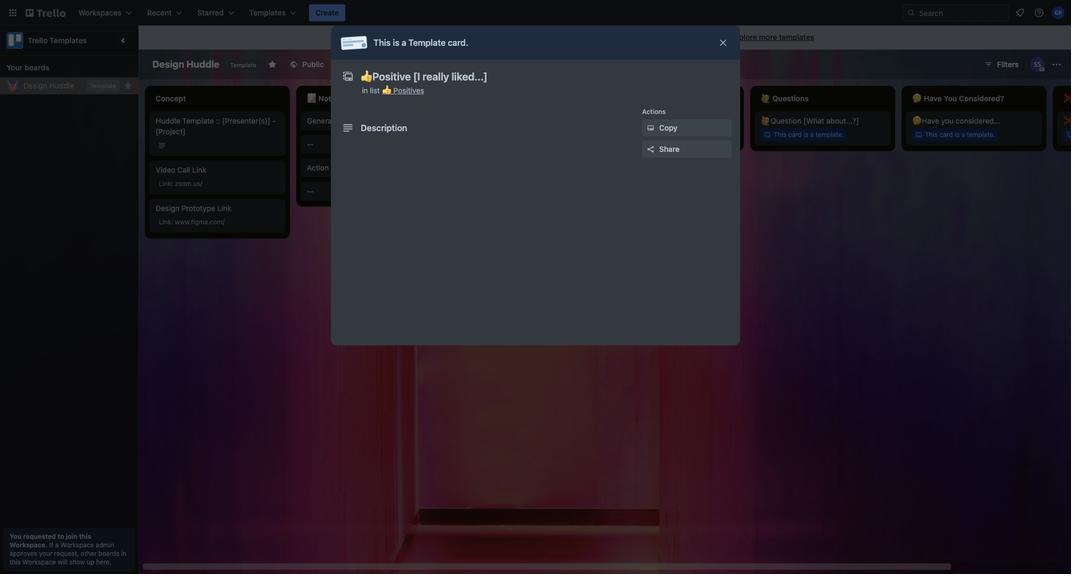 Task type: describe. For each thing, give the bounding box(es) containing it.
to inside you requested to join this workspace.
[[58, 533, 64, 541]]

considered...
[[956, 116, 1001, 125]]

will
[[58, 558, 67, 566]]

a inside 👎negative [i'm not sure about...] this card is a template.
[[659, 131, 663, 139]]

link left 'www.figma.com/'
[[159, 218, 171, 226]]

card for 🙋question [what about...?]
[[789, 131, 802, 139]]

🙋question
[[761, 116, 802, 125]]

prototype
[[182, 204, 215, 213]]

🤔have you considered...
[[913, 116, 1001, 125]]

👎negative [i'm not sure about...] link
[[610, 116, 734, 126]]

a left public
[[426, 33, 430, 42]]

- inside huddle template :: [presenter(s)] - [project]
[[273, 116, 276, 125]]

link right call
[[192, 165, 207, 174]]

call
[[177, 165, 190, 174]]

template. for 🤔have you considered...
[[967, 131, 996, 139]]

join
[[66, 533, 77, 541]]

zoom.us/
[[175, 180, 202, 188]]

admin
[[96, 541, 114, 549]]

🙋question [what about...?] link
[[761, 116, 885, 126]]

1 -- link from the top
[[307, 139, 431, 150]]

explore
[[731, 33, 758, 42]]

this up table
[[402, 33, 417, 42]]

approves
[[10, 550, 37, 558]]

action
[[307, 163, 329, 172]]

huddle inside text field
[[187, 59, 220, 70]]

notes:
[[336, 116, 358, 125]]

copy link
[[643, 119, 732, 137]]

1 horizontal spatial workspace
[[60, 541, 94, 549]]

your boards
[[6, 63, 49, 72]]

action items
[[307, 163, 350, 172]]

huddle template :: [presenter(s)] - [project]
[[156, 116, 276, 136]]

templates
[[50, 36, 87, 45]]

stu smith (stusmith18) image
[[1031, 57, 1046, 72]]

👎negative [i'm not sure about...] this card is a template.
[[610, 116, 727, 139]]

copy.
[[587, 33, 606, 42]]

starred icon image
[[124, 82, 132, 90]]

👍
[[382, 86, 392, 95]]

description
[[361, 123, 407, 133]]

video
[[156, 165, 175, 174]]

board link
[[333, 56, 378, 73]]

[what
[[804, 116, 825, 125]]

about...]
[[698, 116, 727, 125]]

design prototype link link : www.figma.com/
[[156, 204, 232, 226]]

trello
[[28, 36, 48, 45]]

Search field
[[916, 5, 1009, 21]]

in list 👍 positives
[[362, 86, 424, 95]]

templates
[[780, 33, 815, 42]]

card inside 👎negative [i'm not sure about...] this card is a template.
[[637, 131, 651, 139]]

table
[[398, 60, 417, 69]]

: for design
[[171, 218, 173, 226]]

1 vertical spatial huddle
[[49, 81, 74, 90]]

table link
[[380, 56, 424, 73]]

www.figma.com/
[[175, 218, 225, 226]]

star or unstar board image
[[268, 60, 277, 69]]

[presenter(s)]
[[222, 116, 271, 125]]

if a workspace admin approves your request, other boards in this workspace will show up here.
[[10, 541, 127, 566]]

explore more templates link
[[725, 29, 821, 46]]

share
[[660, 145, 680, 154]]

this inside you requested to join this workspace.
[[79, 533, 91, 541]]

[project]
[[156, 127, 186, 136]]

customize views image
[[429, 59, 440, 70]]

huddle template :: [presenter(s)] - [project] link
[[156, 116, 279, 137]]

boards inside if a workspace admin approves your request, other boards in this workspace will show up here.
[[99, 550, 119, 558]]

card.
[[448, 38, 469, 47]]

1 horizontal spatial in
[[362, 86, 368, 95]]

workspace.
[[10, 541, 48, 549]]

actions
[[643, 108, 666, 116]]

design inside design huddle text field
[[153, 59, 184, 70]]

up
[[87, 558, 94, 566]]

0 notifications image
[[1014, 6, 1027, 19]]

about...?]
[[827, 116, 860, 125]]

internet
[[550, 33, 576, 42]]

here.
[[96, 558, 112, 566]]

filters
[[998, 60, 1020, 69]]

sm image for copy
[[646, 123, 656, 133]]

template left star or unstar board image
[[230, 61, 257, 68]]

[i'm
[[652, 116, 665, 125]]

1 vertical spatial design huddle
[[23, 81, 74, 90]]

public
[[302, 60, 324, 69]]

video call link link
[[156, 165, 279, 175]]

trello templates
[[28, 36, 87, 45]]

general
[[307, 116, 334, 125]]

design huddle link
[[23, 81, 85, 91]]

this inside 👎negative [i'm not sure about...] this card is a template.
[[623, 131, 636, 139]]

you
[[10, 533, 22, 541]]

is down 🤔have you considered...
[[955, 131, 960, 139]]

::
[[216, 116, 220, 125]]

2 -- link from the top
[[307, 186, 431, 197]]

this card is a template. for [what
[[774, 131, 844, 139]]

this card is a template. for you
[[926, 131, 996, 139]]

link right prototype
[[217, 204, 232, 213]]

for
[[488, 33, 497, 42]]

template
[[455, 33, 486, 42]]

create button
[[309, 4, 346, 21]]



Task type: vqa. For each thing, say whether or not it's contained in the screenshot.
topmost photography
no



Task type: locate. For each thing, give the bounding box(es) containing it.
-- for 2nd -- link
[[307, 187, 314, 196]]

2 -- from the top
[[307, 187, 314, 196]]

--
[[307, 140, 314, 149], [307, 187, 314, 196]]

3 card from the left
[[940, 131, 954, 139]]

0 vertical spatial -- link
[[307, 139, 431, 150]]

Board name text field
[[147, 56, 225, 73]]

-- link
[[307, 139, 431, 150], [307, 186, 431, 197]]

-- link down description
[[307, 139, 431, 150]]

this
[[79, 533, 91, 541], [10, 558, 21, 566]]

sm image for this is a public template for anyone on the internet to copy.
[[389, 33, 400, 43]]

this is a public template for anyone on the internet to copy.
[[402, 33, 606, 42]]

template. down considered...
[[967, 131, 996, 139]]

template. inside 👎negative [i'm not sure about...] this card is a template.
[[665, 131, 693, 139]]

-- up action
[[307, 140, 314, 149]]

huddle
[[187, 59, 220, 70], [49, 81, 74, 90], [156, 116, 180, 125]]

a right the if
[[55, 541, 59, 549]]

2 card from the left
[[789, 131, 802, 139]]

1 horizontal spatial boards
[[99, 550, 119, 558]]

the
[[537, 33, 548, 42]]

sure
[[681, 116, 696, 125]]

is up table link
[[393, 38, 400, 47]]

0 horizontal spatial huddle
[[49, 81, 74, 90]]

0 horizontal spatial in
[[121, 550, 127, 558]]

1 vertical spatial this
[[10, 558, 21, 566]]

🤔have
[[913, 116, 940, 125]]

1 vertical spatial in
[[121, 550, 127, 558]]

: for video
[[171, 180, 173, 188]]

card
[[637, 131, 651, 139], [789, 131, 802, 139], [940, 131, 954, 139]]

this card is a template. down 🤔have you considered...
[[926, 131, 996, 139]]

card down 🙋question
[[789, 131, 802, 139]]

is inside 👎negative [i'm not sure about...] this card is a template.
[[653, 131, 657, 139]]

template. down 🙋question [what about...?] link
[[816, 131, 844, 139]]

video call link link : zoom.us/
[[156, 165, 207, 188]]

share button
[[643, 141, 732, 158]]

a
[[426, 33, 430, 42], [402, 38, 407, 47], [659, 131, 663, 139], [811, 131, 814, 139], [962, 131, 966, 139], [55, 541, 59, 549]]

1 horizontal spatial to
[[578, 33, 585, 42]]

0 horizontal spatial workspace
[[22, 558, 56, 566]]

this down the 👎negative
[[623, 131, 636, 139]]

in inside if a workspace admin approves your request, other boards in this workspace will show up here.
[[121, 550, 127, 558]]

1 vertical spatial :
[[171, 218, 173, 226]]

0 horizontal spatial design huddle
[[23, 81, 74, 90]]

👎negative
[[610, 116, 650, 125]]

1 : from the top
[[171, 180, 173, 188]]

you
[[942, 116, 954, 125]]

-
[[273, 116, 276, 125], [307, 140, 311, 149], [311, 140, 314, 149], [307, 187, 311, 196], [311, 187, 314, 196]]

not
[[667, 116, 679, 125]]

general notes: link
[[307, 116, 431, 126]]

0 vertical spatial huddle
[[187, 59, 220, 70]]

-- for 2nd -- link from the bottom of the page
[[307, 140, 314, 149]]

1 vertical spatial workspace
[[22, 558, 56, 566]]

1 horizontal spatial card
[[789, 131, 802, 139]]

template. down not
[[665, 131, 693, 139]]

1 vertical spatial to
[[58, 533, 64, 541]]

is
[[419, 33, 424, 42], [393, 38, 400, 47], [653, 131, 657, 139], [804, 131, 809, 139], [955, 131, 960, 139]]

0 vertical spatial to
[[578, 33, 585, 42]]

to left join
[[58, 533, 64, 541]]

template left ::
[[182, 116, 214, 125]]

2 vertical spatial design
[[156, 204, 180, 213]]

3 template. from the left
[[967, 131, 996, 139]]

card down you
[[940, 131, 954, 139]]

0 horizontal spatial boards
[[25, 63, 49, 72]]

1 horizontal spatial sm image
[[646, 123, 656, 133]]

1 horizontal spatial design huddle
[[153, 59, 220, 70]]

-- link down action items link
[[307, 186, 431, 197]]

card for 🤔have you considered...
[[940, 131, 954, 139]]

a inside if a workspace admin approves your request, other boards in this workspace will show up here.
[[55, 541, 59, 549]]

0 horizontal spatial sm image
[[389, 33, 400, 43]]

this
[[402, 33, 417, 42], [374, 38, 391, 47], [623, 131, 636, 139], [774, 131, 787, 139], [926, 131, 938, 139]]

: left 'www.figma.com/'
[[171, 218, 173, 226]]

explore more templates
[[731, 33, 815, 42]]

template left starred icon at the left of page
[[90, 82, 116, 89]]

2 horizontal spatial card
[[940, 131, 954, 139]]

1 horizontal spatial template.
[[816, 131, 844, 139]]

0 vertical spatial in
[[362, 86, 368, 95]]

None text field
[[356, 67, 708, 86]]

1 horizontal spatial this card is a template.
[[926, 131, 996, 139]]

a down 🤔have you considered...
[[962, 131, 966, 139]]

link
[[192, 165, 207, 174], [159, 180, 171, 188], [217, 204, 232, 213], [159, 218, 171, 226]]

0 vertical spatial this
[[79, 533, 91, 541]]

template.
[[665, 131, 693, 139], [816, 131, 844, 139], [967, 131, 996, 139]]

open information menu image
[[1034, 7, 1045, 18]]

2 horizontal spatial template.
[[967, 131, 996, 139]]

request,
[[54, 550, 79, 558]]

on
[[526, 33, 535, 42]]

items
[[331, 163, 350, 172]]

board
[[351, 60, 372, 69]]

to left copy.
[[578, 33, 585, 42]]

this right join
[[79, 533, 91, 541]]

huddle inside huddle template :: [presenter(s)] - [project]
[[156, 116, 180, 125]]

0 vertical spatial design
[[153, 59, 184, 70]]

0 horizontal spatial to
[[58, 533, 64, 541]]

1 this card is a template. from the left
[[774, 131, 844, 139]]

in
[[362, 86, 368, 95], [121, 550, 127, 558]]

0 horizontal spatial this
[[10, 558, 21, 566]]

your
[[6, 63, 23, 72]]

more
[[760, 33, 778, 42]]

you requested to join this workspace.
[[10, 533, 91, 549]]

show
[[69, 558, 85, 566]]

search image
[[908, 9, 916, 17]]

is down 🙋question [what about...?]
[[804, 131, 809, 139]]

a down 🙋question [what about...?]
[[811, 131, 814, 139]]

1 vertical spatial boards
[[99, 550, 119, 558]]

-- down action
[[307, 187, 314, 196]]

public
[[432, 33, 453, 42]]

template. for 🙋question [what about...?]
[[816, 131, 844, 139]]

: down video
[[171, 180, 173, 188]]

👍 positives link
[[382, 86, 424, 95]]

2 vertical spatial huddle
[[156, 116, 180, 125]]

🤔have you considered... link
[[913, 116, 1037, 126]]

show menu image
[[1052, 59, 1063, 70]]

a down [i'm
[[659, 131, 663, 139]]

positives
[[394, 86, 424, 95]]

design inside design prototype link link : www.figma.com/
[[156, 204, 180, 213]]

this down 🙋question
[[774, 131, 787, 139]]

1 vertical spatial -- link
[[307, 186, 431, 197]]

copy
[[660, 123, 678, 132]]

design prototype link link
[[156, 203, 279, 214]]

this down 🤔have
[[926, 131, 938, 139]]

1 -- from the top
[[307, 140, 314, 149]]

2 this card is a template. from the left
[[926, 131, 996, 139]]

sm image inside the copy link
[[646, 123, 656, 133]]

anyone
[[499, 33, 524, 42]]

this inside if a workspace admin approves your request, other boards in this workspace will show up here.
[[10, 558, 21, 566]]

2 template. from the left
[[816, 131, 844, 139]]

list
[[370, 86, 380, 95]]

1 card from the left
[[637, 131, 651, 139]]

0 vertical spatial :
[[171, 180, 173, 188]]

public button
[[283, 56, 331, 73]]

1 template. from the left
[[665, 131, 693, 139]]

sm image up table link
[[389, 33, 400, 43]]

action items link
[[307, 163, 431, 173]]

design huddle
[[153, 59, 220, 70], [23, 81, 74, 90]]

workspace down join
[[60, 541, 94, 549]]

if
[[49, 541, 53, 549]]

0 vertical spatial boards
[[25, 63, 49, 72]]

: inside the video call link link : zoom.us/
[[171, 180, 173, 188]]

in right other
[[121, 550, 127, 558]]

2 : from the top
[[171, 218, 173, 226]]

0 vertical spatial --
[[307, 140, 314, 149]]

this card is a template. down 🙋question [what about...?]
[[774, 131, 844, 139]]

1 horizontal spatial this
[[79, 533, 91, 541]]

logo for trello templates workspace image
[[6, 32, 23, 49]]

greg robinson (gregrobinson96) image
[[1053, 6, 1065, 19]]

:
[[171, 180, 173, 188], [171, 218, 173, 226]]

this is a template card.
[[374, 38, 469, 47]]

boards down admin
[[99, 550, 119, 558]]

0 vertical spatial sm image
[[389, 33, 400, 43]]

your boards with 1 items element
[[6, 61, 127, 74]]

this down approves
[[10, 558, 21, 566]]

your
[[39, 550, 52, 558]]

template inside huddle template :: [presenter(s)] - [project]
[[182, 116, 214, 125]]

0 horizontal spatial template.
[[665, 131, 693, 139]]

primary element
[[0, 0, 1072, 26]]

design huddle inside text field
[[153, 59, 220, 70]]

this up table link
[[374, 38, 391, 47]]

card down the 👎negative
[[637, 131, 651, 139]]

general notes:
[[307, 116, 358, 125]]

1 vertical spatial design
[[23, 81, 47, 90]]

a up table
[[402, 38, 407, 47]]

requested
[[23, 533, 56, 541]]

1 horizontal spatial huddle
[[156, 116, 180, 125]]

template up customize views icon
[[409, 38, 446, 47]]

2 horizontal spatial huddle
[[187, 59, 220, 70]]

0 horizontal spatial card
[[637, 131, 651, 139]]

is down [i'm
[[653, 131, 657, 139]]

boards right your
[[25, 63, 49, 72]]

0 horizontal spatial this card is a template.
[[774, 131, 844, 139]]

: inside design prototype link link : www.figma.com/
[[171, 218, 173, 226]]

boards
[[25, 63, 49, 72], [99, 550, 119, 558]]

🙋question [what about...?]
[[761, 116, 860, 125]]

in left list
[[362, 86, 368, 95]]

1 vertical spatial sm image
[[646, 123, 656, 133]]

1 vertical spatial --
[[307, 187, 314, 196]]

0 vertical spatial workspace
[[60, 541, 94, 549]]

is left public
[[419, 33, 424, 42]]

this card is a template.
[[774, 131, 844, 139], [926, 131, 996, 139]]

design inside design huddle link
[[23, 81, 47, 90]]

workspace down your
[[22, 558, 56, 566]]

design
[[153, 59, 184, 70], [23, 81, 47, 90], [156, 204, 180, 213]]

create
[[316, 8, 339, 17]]

0 vertical spatial design huddle
[[153, 59, 220, 70]]

other
[[81, 550, 97, 558]]

sm image down actions
[[646, 123, 656, 133]]

sm image
[[389, 33, 400, 43], [646, 123, 656, 133]]

link down video
[[159, 180, 171, 188]]

filters button
[[982, 56, 1023, 73]]



